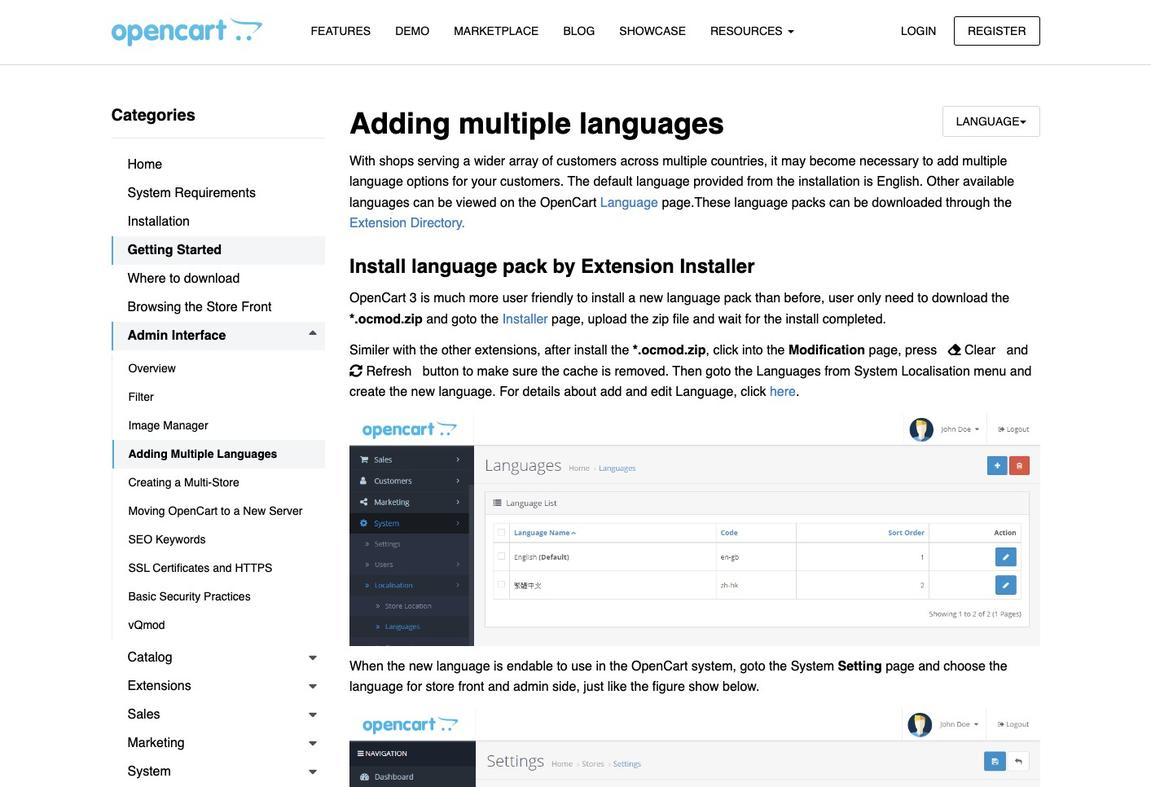 Task type: describe. For each thing, give the bounding box(es) containing it.
catalog
[[128, 650, 172, 665]]

similer with the other extensions, after install the *.ocmod.zip , click into the modification page, press
[[350, 343, 948, 358]]

then
[[673, 364, 702, 379]]

seo
[[128, 533, 152, 546]]

language inside page and choose the language for store front and admin side, just like the figure show below.
[[350, 680, 403, 695]]

after
[[544, 343, 571, 358]]

to inside "with shops serving a wider array of customers across multiple countries, it may become necessary to add multiple language options for your customers. the default language provided from the installation is english. other available languages can be viewed on the opencart"
[[923, 154, 934, 168]]

upload
[[588, 312, 627, 327]]

admin interface link
[[111, 322, 325, 350]]

vqmod link
[[112, 611, 325, 640]]

can inside "with shops serving a wider array of customers across multiple countries, it may become necessary to add multiple language options for your customers. the default language provided from the installation is english. other available languages can be viewed on the opencart"
[[413, 195, 434, 210]]

language up front
[[436, 659, 490, 674]]

adding multiple languages
[[128, 447, 277, 460]]

system link
[[111, 758, 325, 786]]

install
[[350, 255, 406, 278]]

system down home
[[128, 186, 171, 200]]

system,
[[692, 659, 737, 674]]

front
[[241, 300, 272, 315]]

from inside the refresh   button to make sure the cache is removed. then goto the languages from system localisation menu and create the new language. for details about add and edit language, click
[[825, 364, 851, 379]]

ssl certificates and https link
[[112, 554, 325, 583]]

extensions
[[128, 679, 191, 693]]

extension inside language page.these language packs can be downloaded through the extension directory.
[[350, 216, 407, 231]]

language for language page.these language packs can be downloaded through the extension directory.
[[600, 195, 658, 210]]

1 vertical spatial extension
[[581, 255, 674, 278]]

through
[[946, 195, 990, 210]]

vqmod
[[128, 618, 165, 631]]

setting
[[838, 659, 882, 674]]

demo link
[[383, 17, 442, 46]]

system left setting
[[791, 659, 834, 674]]

clear
[[965, 343, 996, 358]]

store
[[426, 680, 455, 695]]

opencart 3 is much more user friendly to install a new language pack than before, user only need to download the *.ocmod.zip and goto the installer page, upload the zip file and wait for the install completed.
[[350, 291, 1010, 327]]

the right on
[[518, 195, 537, 210]]

started
[[177, 243, 222, 257]]

0 vertical spatial installer
[[680, 255, 755, 278]]

array
[[509, 154, 539, 168]]

image
[[128, 419, 160, 432]]

eraser image
[[948, 343, 961, 356]]

the down may
[[777, 175, 795, 189]]

getting started link
[[111, 236, 325, 265]]

new inside opencart 3 is much more user friendly to install a new language pack than before, user only need to download the *.ocmod.zip and goto the installer page, upload the zip file and wait for the install completed.
[[639, 291, 663, 306]]

requirements
[[175, 186, 256, 200]]

new
[[243, 504, 266, 517]]

is inside "with shops serving a wider array of customers across multiple countries, it may become necessary to add multiple language options for your customers. the default language provided from the installation is english. other available languages can be viewed on the opencart"
[[864, 175, 873, 189]]

here .
[[770, 385, 800, 399]]

similer
[[350, 343, 389, 358]]

refresh   button to make sure the cache is removed. then goto the languages from system localisation menu and create the new language. for details about add and edit language, click
[[350, 364, 1032, 399]]

moving opencart to a new server link
[[112, 497, 325, 526]]

clear   and
[[961, 343, 1036, 358]]

for
[[500, 385, 519, 399]]

of
[[542, 154, 553, 168]]

installation
[[128, 214, 190, 229]]

0 horizontal spatial multiple
[[459, 107, 571, 140]]

where to download
[[128, 271, 240, 286]]

the down refresh
[[389, 385, 408, 399]]

browsing the store front
[[128, 300, 272, 315]]

customers.
[[500, 175, 564, 189]]

a inside "with shops serving a wider array of customers across multiple countries, it may become necessary to add multiple language options for your customers. the default language provided from the installation is english. other available languages can be viewed on the opencart"
[[463, 154, 471, 168]]

installation
[[799, 175, 860, 189]]

cache
[[563, 364, 598, 379]]

below.
[[723, 680, 760, 695]]

system requirements
[[128, 186, 256, 200]]

new inside the refresh   button to make sure the cache is removed. then goto the languages from system localisation menu and create the new language. for details about add and edit language, click
[[411, 385, 435, 399]]

home
[[128, 157, 162, 172]]

install language pack by extension installer
[[350, 255, 755, 278]]

marketplace
[[454, 24, 539, 37]]

need
[[885, 291, 914, 306]]

before,
[[784, 291, 825, 306]]

where
[[128, 271, 166, 286]]

and down the removed.
[[626, 385, 647, 399]]

.
[[796, 385, 800, 399]]

image manager link
[[112, 411, 325, 440]]

options
[[407, 175, 449, 189]]

to right friendly
[[577, 291, 588, 306]]

language inside language page.these language packs can be downloaded through the extension directory.
[[734, 195, 788, 210]]

the right like
[[631, 680, 649, 695]]

adding for adding multiple languages
[[128, 447, 168, 460]]

1 user from the left
[[502, 291, 528, 306]]

like
[[608, 680, 627, 695]]

add inside "with shops serving a wider array of customers across multiple countries, it may become necessary to add multiple language options for your customers. the default language provided from the installation is english. other available languages can be viewed on the opencart"
[[937, 154, 959, 168]]

button
[[423, 364, 459, 379]]

a left new
[[234, 504, 240, 517]]

the right 'into'
[[767, 343, 785, 358]]

login
[[901, 24, 937, 37]]

practices
[[204, 590, 251, 603]]

register
[[968, 24, 1026, 37]]

the right the choose
[[989, 659, 1008, 674]]

for inside opencart 3 is much more user friendly to install a new language pack than before, user only need to download the *.ocmod.zip and goto the installer page, upload the zip file and wait for the install completed.
[[745, 312, 760, 327]]

language button
[[942, 106, 1040, 137]]

blog
[[563, 24, 595, 37]]

0 horizontal spatial pack
[[503, 255, 547, 278]]

the down after
[[542, 364, 560, 379]]

getting
[[128, 243, 173, 257]]

to inside "link"
[[170, 271, 180, 286]]

filter link
[[112, 383, 325, 411]]

wait
[[718, 312, 742, 327]]

manager
[[163, 419, 208, 432]]

is inside opencart 3 is much more user friendly to install a new language pack than before, user only need to download the *.ocmod.zip and goto the installer page, upload the zip file and wait for the install completed.
[[421, 291, 430, 306]]

https
[[235, 561, 272, 574]]

moving opencart to a new server
[[128, 504, 303, 517]]

blog link
[[551, 17, 607, 46]]

when the new language is endable to use in the opencart system, goto the system setting
[[350, 659, 882, 674]]

features
[[311, 24, 371, 37]]

shops
[[379, 154, 414, 168]]

admin interface
[[128, 328, 226, 343]]

ssl
[[128, 561, 150, 574]]

opencart inside moving opencart to a new server link
[[168, 504, 218, 517]]

basic security practices
[[128, 590, 251, 603]]

the up the removed.
[[611, 343, 629, 358]]

modification
[[789, 343, 865, 358]]

sure
[[513, 364, 538, 379]]

details
[[523, 385, 560, 399]]

the right in
[[610, 659, 628, 674]]

in
[[596, 659, 606, 674]]

your
[[471, 175, 497, 189]]

into
[[742, 343, 763, 358]]

to right need
[[918, 291, 929, 306]]

the right when
[[387, 659, 405, 674]]

home link
[[111, 151, 325, 179]]

2 vertical spatial goto
[[740, 659, 766, 674]]

extensions link
[[111, 672, 325, 701]]

the up button
[[420, 343, 438, 358]]



Task type: locate. For each thing, give the bounding box(es) containing it.
1 horizontal spatial extension
[[581, 255, 674, 278]]

for inside "with shops serving a wider array of customers across multiple countries, it may become necessary to add multiple language options for your customers. the default language provided from the installation is english. other available languages can be viewed on the opencart"
[[452, 175, 468, 189]]

1 horizontal spatial languages
[[579, 107, 724, 140]]

0 vertical spatial languages
[[757, 364, 821, 379]]

edit
[[651, 385, 672, 399]]

1 horizontal spatial add
[[937, 154, 959, 168]]

adding multiple languages
[[350, 107, 724, 140]]

is
[[864, 175, 873, 189], [421, 291, 430, 306], [602, 364, 611, 379], [494, 659, 503, 674]]

0 horizontal spatial be
[[438, 195, 452, 210]]

can down options
[[413, 195, 434, 210]]

language for language
[[956, 115, 1020, 128]]

1 vertical spatial languages
[[350, 195, 410, 210]]

goto down the ,
[[706, 364, 731, 379]]

installer
[[680, 255, 755, 278], [502, 312, 548, 327]]

goto inside opencart 3 is much more user friendly to install a new language pack than before, user only need to download the *.ocmod.zip and goto the installer page, upload the zip file and wait for the install completed.
[[452, 312, 477, 327]]

0 horizontal spatial user
[[502, 291, 528, 306]]

opencart inside "with shops serving a wider array of customers across multiple countries, it may become necessary to add multiple language options for your customers. the default language provided from the installation is english. other available languages can be viewed on the opencart"
[[540, 195, 597, 210]]

1 horizontal spatial for
[[452, 175, 468, 189]]

resources
[[710, 24, 786, 37]]

0 vertical spatial *.ocmod.zip
[[350, 312, 423, 327]]

necessary
[[860, 154, 919, 168]]

click
[[713, 343, 739, 358], [741, 385, 766, 399]]

a inside opencart 3 is much more user friendly to install a new language pack than before, user only need to download the *.ocmod.zip and goto the installer page, upload the zip file and wait for the install completed.
[[628, 291, 636, 306]]

1 horizontal spatial user
[[829, 291, 854, 306]]

pack left by
[[503, 255, 547, 278]]

2 horizontal spatial multiple
[[963, 154, 1007, 168]]

completed.
[[823, 312, 887, 327]]

resources link
[[698, 17, 806, 46]]

1 vertical spatial download
[[932, 291, 988, 306]]

to left new
[[221, 504, 230, 517]]

opencart down install
[[350, 291, 406, 306]]

more
[[469, 291, 499, 306]]

system down modification
[[854, 364, 898, 379]]

pack inside opencart 3 is much more user friendly to install a new language pack than before, user only need to download the *.ocmod.zip and goto the installer page, upload the zip file and wait for the install completed.
[[724, 291, 752, 306]]

1 vertical spatial adding
[[128, 447, 168, 460]]

0 vertical spatial adding
[[350, 107, 451, 140]]

and right clear
[[1007, 343, 1028, 358]]

for
[[452, 175, 468, 189], [745, 312, 760, 327], [407, 680, 422, 695]]

1 can from the left
[[413, 195, 434, 210]]

is down necessary
[[864, 175, 873, 189]]

installer down friendly
[[502, 312, 548, 327]]

page.these
[[662, 195, 731, 210]]

0 horizontal spatial language
[[600, 195, 658, 210]]

security
[[159, 590, 201, 603]]

the down 'into'
[[735, 364, 753, 379]]

0 vertical spatial goto
[[452, 312, 477, 327]]

download down getting started link
[[184, 271, 240, 286]]

adding up shops
[[350, 107, 451, 140]]

1 horizontal spatial download
[[932, 291, 988, 306]]

1 vertical spatial from
[[825, 364, 851, 379]]

to up language.
[[463, 364, 473, 379]]

1 horizontal spatial *.ocmod.zip
[[633, 343, 706, 358]]

multiple up available
[[963, 154, 1007, 168]]

is right cache
[[602, 364, 611, 379]]

admin
[[128, 328, 168, 343]]

endable
[[507, 659, 553, 674]]

2 vertical spatial new
[[409, 659, 433, 674]]

installed language in language list image
[[350, 413, 1040, 646]]

2 be from the left
[[854, 195, 869, 210]]

system inside the refresh   button to make sure the cache is removed. then goto the languages from system localisation menu and create the new language. for details about add and edit language, click
[[854, 364, 898, 379]]

2 vertical spatial for
[[407, 680, 422, 695]]

installer inside opencart 3 is much more user friendly to install a new language pack than before, user only need to download the *.ocmod.zip and goto the installer page, upload the zip file and wait for the install completed.
[[502, 312, 548, 327]]

2 vertical spatial install
[[574, 343, 608, 358]]

1 vertical spatial install
[[786, 312, 819, 327]]

installer link
[[502, 312, 548, 327]]

2 horizontal spatial for
[[745, 312, 760, 327]]

,
[[706, 343, 710, 358]]

is left endable
[[494, 659, 503, 674]]

click right the ,
[[713, 343, 739, 358]]

*.ocmod.zip down 3
[[350, 312, 423, 327]]

a left wider on the top of the page
[[463, 154, 471, 168]]

1 vertical spatial language
[[600, 195, 658, 210]]

zip
[[652, 312, 669, 327]]

sync alt image
[[350, 364, 363, 377]]

add up other
[[937, 154, 959, 168]]

can down the "installation"
[[829, 195, 850, 210]]

from
[[747, 175, 773, 189], [825, 364, 851, 379]]

0 horizontal spatial installer
[[502, 312, 548, 327]]

1 vertical spatial page,
[[869, 343, 902, 358]]

marketplace link
[[442, 17, 551, 46]]

1 vertical spatial pack
[[724, 291, 752, 306]]

0 horizontal spatial languages
[[217, 447, 277, 460]]

0 vertical spatial new
[[639, 291, 663, 306]]

here link
[[770, 385, 796, 399]]

a up similer with the other extensions, after install the *.ocmod.zip , click into the modification page, press
[[628, 291, 636, 306]]

keywords
[[156, 533, 206, 546]]

basic security practices link
[[112, 583, 325, 611]]

0 vertical spatial store
[[206, 300, 238, 315]]

and right menu
[[1010, 364, 1032, 379]]

1 horizontal spatial from
[[825, 364, 851, 379]]

0 horizontal spatial click
[[713, 343, 739, 358]]

browsing the store front link
[[111, 293, 325, 322]]

friendly
[[531, 291, 573, 306]]

1 vertical spatial click
[[741, 385, 766, 399]]

language down across
[[636, 175, 690, 189]]

language page.these language packs can be downloaded through the extension directory.
[[350, 195, 1012, 231]]

features link
[[299, 17, 383, 46]]

a left multi-
[[175, 476, 181, 489]]

1 horizontal spatial be
[[854, 195, 869, 210]]

language up available
[[956, 115, 1020, 128]]

user up completed.
[[829, 291, 854, 306]]

the down more
[[481, 312, 499, 327]]

new up zip
[[639, 291, 663, 306]]

page, left press
[[869, 343, 902, 358]]

across
[[621, 154, 659, 168]]

language up 'file'
[[667, 291, 721, 306]]

viewed
[[456, 195, 497, 210]]

2 horizontal spatial goto
[[740, 659, 766, 674]]

for left store
[[407, 680, 422, 695]]

1 horizontal spatial languages
[[757, 364, 821, 379]]

for right 'wait'
[[745, 312, 760, 327]]

the down than
[[764, 312, 782, 327]]

refresh
[[366, 364, 412, 379]]

multiple up provided
[[663, 154, 707, 168]]

be down the "installation"
[[854, 195, 869, 210]]

file
[[673, 312, 689, 327]]

the up clear   and
[[992, 291, 1010, 306]]

install
[[592, 291, 625, 306], [786, 312, 819, 327], [574, 343, 608, 358]]

be up directory.
[[438, 195, 452, 210]]

wider
[[474, 154, 505, 168]]

1 horizontal spatial language
[[956, 115, 1020, 128]]

marketing
[[128, 736, 185, 750]]

1 horizontal spatial can
[[829, 195, 850, 210]]

showcase link
[[607, 17, 698, 46]]

new down button
[[411, 385, 435, 399]]

0 horizontal spatial from
[[747, 175, 773, 189]]

1 vertical spatial new
[[411, 385, 435, 399]]

0 horizontal spatial languages
[[350, 195, 410, 210]]

seo keywords
[[128, 533, 206, 546]]

become
[[810, 154, 856, 168]]

the inside language page.these language packs can be downloaded through the extension directory.
[[994, 195, 1012, 210]]

for left your
[[452, 175, 468, 189]]

page, inside opencart 3 is much more user friendly to install a new language pack than before, user only need to download the *.ocmod.zip and goto the installer page, upload the zip file and wait for the install completed.
[[552, 312, 584, 327]]

0 vertical spatial add
[[937, 154, 959, 168]]

multiple up array
[[459, 107, 571, 140]]

to left use
[[557, 659, 568, 674]]

be inside "with shops serving a wider array of customers across multiple countries, it may become necessary to add multiple language options for your customers. the default language provided from the installation is english. other available languages can be viewed on the opencart"
[[438, 195, 452, 210]]

opencart down the at the top
[[540, 195, 597, 210]]

1 vertical spatial goto
[[706, 364, 731, 379]]

is right 3
[[421, 291, 430, 306]]

0 horizontal spatial adding
[[128, 447, 168, 460]]

opencart - open source shopping cart solution image
[[111, 17, 262, 46]]

languages inside the refresh   button to make sure the cache is removed. then goto the languages from system localisation menu and create the new language. for details about add and edit language, click
[[757, 364, 821, 379]]

overview link
[[112, 354, 325, 383]]

download up eraser image
[[932, 291, 988, 306]]

choose
[[944, 659, 986, 674]]

0 vertical spatial pack
[[503, 255, 547, 278]]

1 horizontal spatial click
[[741, 385, 766, 399]]

show
[[689, 680, 719, 695]]

the right system,
[[769, 659, 787, 674]]

to right where
[[170, 271, 180, 286]]

language down when
[[350, 680, 403, 695]]

overview
[[128, 362, 176, 375]]

catalog link
[[111, 644, 325, 672]]

user up installer link
[[502, 291, 528, 306]]

goto inside the refresh   button to make sure the cache is removed. then goto the languages from system localisation menu and create the new language. for details about add and edit language, click
[[706, 364, 731, 379]]

1 horizontal spatial page,
[[869, 343, 902, 358]]

0 vertical spatial for
[[452, 175, 468, 189]]

languages up extension directory. link
[[350, 195, 410, 210]]

opencart down multi-
[[168, 504, 218, 517]]

languages down image manager link
[[217, 447, 277, 460]]

with
[[350, 154, 376, 168]]

multiple
[[459, 107, 571, 140], [663, 154, 707, 168], [963, 154, 1007, 168]]

0 horizontal spatial page,
[[552, 312, 584, 327]]

*.ocmod.zip
[[350, 312, 423, 327], [633, 343, 706, 358]]

system down marketing
[[128, 764, 171, 779]]

adding multiple languages link
[[112, 440, 325, 469]]

1 horizontal spatial adding
[[350, 107, 451, 140]]

localisation
[[901, 364, 970, 379]]

*.ocmod.zip inside opencart 3 is much more user friendly to install a new language pack than before, user only need to download the *.ocmod.zip and goto the installer page, upload the zip file and wait for the install completed.
[[350, 312, 423, 327]]

when
[[350, 659, 384, 674]]

0 vertical spatial click
[[713, 343, 739, 358]]

adding for adding multiple languages
[[350, 107, 451, 140]]

1 horizontal spatial multiple
[[663, 154, 707, 168]]

showcase
[[619, 24, 686, 37]]

goto
[[452, 312, 477, 327], [706, 364, 731, 379], [740, 659, 766, 674]]

multi-
[[184, 476, 212, 489]]

1 horizontal spatial goto
[[706, 364, 731, 379]]

extension up install
[[350, 216, 407, 231]]

about
[[564, 385, 597, 399]]

from down modification
[[825, 364, 851, 379]]

language,
[[676, 385, 737, 399]]

goto up 'below.'
[[740, 659, 766, 674]]

2 user from the left
[[829, 291, 854, 306]]

language inside opencart 3 is much more user friendly to install a new language pack than before, user only need to download the *.ocmod.zip and goto the installer page, upload the zip file and wait for the install completed.
[[667, 291, 721, 306]]

0 vertical spatial language
[[956, 115, 1020, 128]]

is inside the refresh   button to make sure the cache is removed. then goto the languages from system localisation menu and create the new language. for details about add and edit language, click
[[602, 364, 611, 379]]

1 horizontal spatial pack
[[724, 291, 752, 306]]

add right about
[[600, 385, 622, 399]]

packs
[[792, 195, 826, 210]]

1 vertical spatial add
[[600, 385, 622, 399]]

store down where to download "link"
[[206, 300, 238, 315]]

languages up across
[[579, 107, 724, 140]]

languages
[[757, 364, 821, 379], [217, 447, 277, 460]]

0 horizontal spatial *.ocmod.zip
[[350, 312, 423, 327]]

install down before,
[[786, 312, 819, 327]]

page
[[886, 659, 915, 674]]

and right front
[[488, 680, 510, 695]]

language down with
[[350, 175, 403, 189]]

page, down friendly
[[552, 312, 584, 327]]

goto down the much
[[452, 312, 477, 327]]

system
[[128, 186, 171, 200], [854, 364, 898, 379], [791, 659, 834, 674], [128, 764, 171, 779]]

1 vertical spatial languages
[[217, 447, 277, 460]]

3
[[410, 291, 417, 306]]

customers
[[557, 154, 617, 168]]

0 vertical spatial install
[[592, 291, 625, 306]]

creating a multi-store link
[[112, 469, 325, 497]]

opencart inside opencart 3 is much more user friendly to install a new language pack than before, user only need to download the *.ocmod.zip and goto the installer page, upload the zip file and wait for the install completed.
[[350, 291, 406, 306]]

0 vertical spatial extension
[[350, 216, 407, 231]]

select language for store front and admin image
[[350, 708, 1040, 787]]

sales
[[128, 707, 160, 722]]

and down the much
[[426, 312, 448, 327]]

install up upload
[[592, 291, 625, 306]]

0 vertical spatial download
[[184, 271, 240, 286]]

pack
[[503, 255, 547, 278], [724, 291, 752, 306]]

1 vertical spatial *.ocmod.zip
[[633, 343, 706, 358]]

1 vertical spatial for
[[745, 312, 760, 327]]

can inside language page.these language packs can be downloaded through the extension directory.
[[829, 195, 850, 210]]

2 can from the left
[[829, 195, 850, 210]]

downloaded
[[872, 195, 942, 210]]

the left zip
[[631, 312, 649, 327]]

filter
[[128, 390, 154, 403]]

0 horizontal spatial add
[[600, 385, 622, 399]]

0 horizontal spatial download
[[184, 271, 240, 286]]

much
[[434, 291, 465, 306]]

installer up 'wait'
[[680, 255, 755, 278]]

0 horizontal spatial goto
[[452, 312, 477, 327]]

0 horizontal spatial extension
[[350, 216, 407, 231]]

language down it at right
[[734, 195, 788, 210]]

system requirements link
[[111, 179, 325, 208]]

ssl certificates and https
[[128, 561, 272, 574]]

add inside the refresh   button to make sure the cache is removed. then goto the languages from system localisation menu and create the new language. for details about add and edit language, click
[[600, 385, 622, 399]]

languages inside "with shops serving a wider array of customers across multiple countries, it may become necessary to add multiple language options for your customers. the default language provided from the installation is english. other available languages can be viewed on the opencart"
[[350, 195, 410, 210]]

the up "interface"
[[185, 300, 203, 315]]

and right 'file'
[[693, 312, 715, 327]]

for inside page and choose the language for store front and admin side, just like the figure show below.
[[407, 680, 422, 695]]

and right page
[[918, 659, 940, 674]]

1 horizontal spatial installer
[[680, 255, 755, 278]]

1 vertical spatial installer
[[502, 312, 548, 327]]

download
[[184, 271, 240, 286], [932, 291, 988, 306]]

press
[[905, 343, 937, 358]]

page and choose the language for store front and admin side, just like the figure show below.
[[350, 659, 1008, 695]]

language up the much
[[411, 255, 497, 278]]

seo keywords link
[[112, 526, 325, 554]]

to up other
[[923, 154, 934, 168]]

language inside popup button
[[956, 115, 1020, 128]]

0 horizontal spatial can
[[413, 195, 434, 210]]

new up store
[[409, 659, 433, 674]]

be inside language page.these language packs can be downloaded through the extension directory.
[[854, 195, 869, 210]]

download inside "link"
[[184, 271, 240, 286]]

1 vertical spatial store
[[212, 476, 239, 489]]

adding up "creating"
[[128, 447, 168, 460]]

0 vertical spatial languages
[[579, 107, 724, 140]]

language down default
[[600, 195, 658, 210]]

creating
[[128, 476, 171, 489]]

with
[[393, 343, 416, 358]]

it
[[771, 154, 778, 168]]

opencart up the figure
[[631, 659, 688, 674]]

1 be from the left
[[438, 195, 452, 210]]

*.ocmod.zip up then
[[633, 343, 706, 358]]

and down seo keywords link
[[213, 561, 232, 574]]

from inside "with shops serving a wider array of customers across multiple countries, it may become necessary to add multiple language options for your customers. the default language provided from the installation is english. other available languages can be viewed on the opencart"
[[747, 175, 773, 189]]

store down adding multiple languages link
[[212, 476, 239, 489]]

the
[[568, 175, 590, 189]]

the down available
[[994, 195, 1012, 210]]

click left the here
[[741, 385, 766, 399]]

0 vertical spatial page,
[[552, 312, 584, 327]]

click inside the refresh   button to make sure the cache is removed. then goto the languages from system localisation menu and create the new language. for details about add and edit language, click
[[741, 385, 766, 399]]

language inside language page.these language packs can be downloaded through the extension directory.
[[600, 195, 658, 210]]

demo
[[395, 24, 430, 37]]

with shops serving a wider array of customers across multiple countries, it may become necessary to add multiple language options for your customers. the default language provided from the installation is english. other available languages can be viewed on the opencart
[[350, 154, 1015, 210]]

0 vertical spatial from
[[747, 175, 773, 189]]

languages up here .
[[757, 364, 821, 379]]

admin
[[513, 680, 549, 695]]

to inside the refresh   button to make sure the cache is removed. then goto the languages from system localisation menu and create the new language. for details about add and edit language, click
[[463, 364, 473, 379]]

and
[[426, 312, 448, 327], [693, 312, 715, 327], [1007, 343, 1028, 358], [1010, 364, 1032, 379], [626, 385, 647, 399], [213, 561, 232, 574], [918, 659, 940, 674], [488, 680, 510, 695]]

from down it at right
[[747, 175, 773, 189]]

download inside opencart 3 is much more user friendly to install a new language pack than before, user only need to download the *.ocmod.zip and goto the installer page, upload the zip file and wait for the install completed.
[[932, 291, 988, 306]]

register link
[[954, 16, 1040, 46]]

0 horizontal spatial for
[[407, 680, 422, 695]]



Task type: vqa. For each thing, say whether or not it's contained in the screenshot.
THE IN to the left
no



